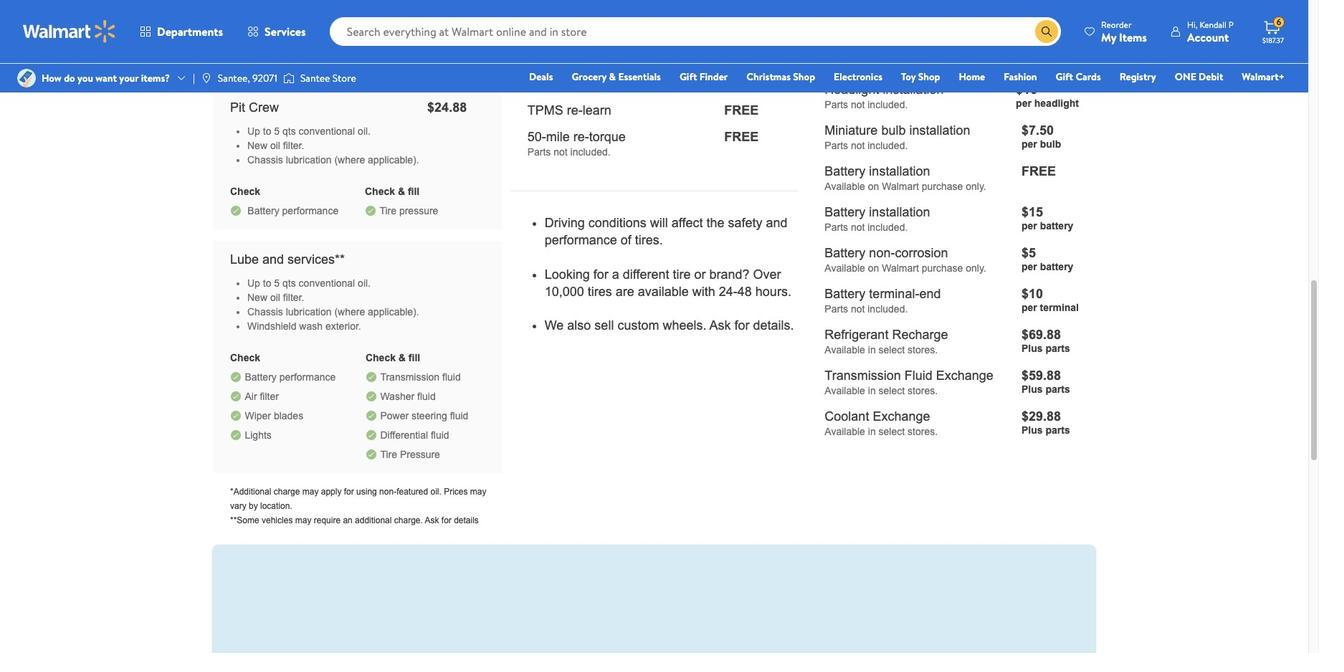 Task type: describe. For each thing, give the bounding box(es) containing it.
registry link
[[1113, 69, 1163, 85]]

cards
[[1076, 70, 1101, 84]]

walmart+ link
[[1235, 69, 1291, 85]]

6
[[1277, 16, 1281, 28]]

Search search field
[[330, 17, 1061, 46]]

items?
[[141, 71, 170, 85]]

one
[[1175, 70, 1196, 84]]

$187.37
[[1262, 35, 1284, 45]]

fashion link
[[997, 69, 1043, 85]]

essentials
[[618, 70, 661, 84]]

santee store
[[300, 71, 356, 85]]

my
[[1101, 29, 1116, 45]]

christmas shop link
[[740, 69, 822, 85]]

shop for christmas shop
[[793, 70, 815, 84]]

gift finder
[[680, 70, 728, 84]]

departments
[[157, 24, 223, 39]]

fashion
[[1004, 70, 1037, 84]]

electronics
[[834, 70, 882, 84]]

deals
[[529, 70, 553, 84]]

departments button
[[128, 14, 235, 49]]

items
[[1119, 29, 1147, 45]]

&
[[609, 70, 616, 84]]

p
[[1229, 18, 1234, 30]]

 image for santee, 92071
[[201, 72, 212, 84]]

hi, kendall p account
[[1187, 18, 1234, 45]]

|
[[193, 71, 195, 85]]

santee
[[300, 71, 330, 85]]

walmart+
[[1242, 70, 1285, 84]]

grocery & essentials
[[572, 70, 661, 84]]

one debit link
[[1168, 69, 1230, 85]]

electronics link
[[827, 69, 889, 85]]

home link
[[952, 69, 992, 85]]

how
[[42, 71, 62, 85]]

reorder my items
[[1101, 18, 1147, 45]]

toy shop
[[901, 70, 940, 84]]

debit
[[1199, 70, 1223, 84]]

reorder
[[1101, 18, 1132, 30]]

christmas
[[746, 70, 791, 84]]



Task type: locate. For each thing, give the bounding box(es) containing it.
shop for toy shop
[[918, 70, 940, 84]]

shop right the christmas
[[793, 70, 815, 84]]

gift cards
[[1056, 70, 1101, 84]]

1 horizontal spatial  image
[[201, 72, 212, 84]]

1 horizontal spatial gift
[[1056, 70, 1073, 84]]

deals link
[[523, 69, 559, 85]]

shop right the toy
[[918, 70, 940, 84]]

 image
[[17, 69, 36, 87], [201, 72, 212, 84]]

toy
[[901, 70, 916, 84]]

2 shop from the left
[[918, 70, 940, 84]]

one debit
[[1175, 70, 1223, 84]]

0 horizontal spatial  image
[[17, 69, 36, 87]]

Walmart Site-Wide search field
[[330, 17, 1061, 46]]

6 $187.37
[[1262, 16, 1284, 45]]

gift
[[680, 70, 697, 84], [1056, 70, 1073, 84]]

gift finder link
[[673, 69, 734, 85]]

christmas shop
[[746, 70, 815, 84]]

walmart image
[[23, 20, 116, 43]]

 image for how do you want your items?
[[17, 69, 36, 87]]

1 horizontal spatial shop
[[918, 70, 940, 84]]

gift left cards
[[1056, 70, 1073, 84]]

 image right |
[[201, 72, 212, 84]]

92071
[[252, 71, 277, 85]]

0 horizontal spatial shop
[[793, 70, 815, 84]]

0 horizontal spatial gift
[[680, 70, 697, 84]]

store
[[332, 71, 356, 85]]

services
[[265, 24, 306, 39]]

want
[[96, 71, 117, 85]]

search icon image
[[1041, 26, 1052, 37]]

1 shop from the left
[[793, 70, 815, 84]]

account
[[1187, 29, 1229, 45]]

 image left 'how'
[[17, 69, 36, 87]]

gift cards link
[[1049, 69, 1107, 85]]

 image
[[283, 71, 295, 85]]

your
[[119, 71, 139, 85]]

grocery
[[572, 70, 607, 84]]

hi,
[[1187, 18, 1198, 30]]

do
[[64, 71, 75, 85]]

registry
[[1120, 70, 1156, 84]]

santee,
[[218, 71, 250, 85]]

gift left finder
[[680, 70, 697, 84]]

2 gift from the left
[[1056, 70, 1073, 84]]

kendall
[[1200, 18, 1227, 30]]

services button
[[235, 14, 318, 49]]

gift for gift cards
[[1056, 70, 1073, 84]]

gift for gift finder
[[680, 70, 697, 84]]

how do you want your items?
[[42, 71, 170, 85]]

shop
[[793, 70, 815, 84], [918, 70, 940, 84]]

finder
[[699, 70, 728, 84]]

toy shop link
[[895, 69, 947, 85]]

grocery & essentials link
[[565, 69, 667, 85]]

santee, 92071
[[218, 71, 277, 85]]

1 gift from the left
[[680, 70, 697, 84]]

you
[[77, 71, 93, 85]]

home
[[959, 70, 985, 84]]



Task type: vqa. For each thing, say whether or not it's contained in the screenshot.
toy shop
yes



